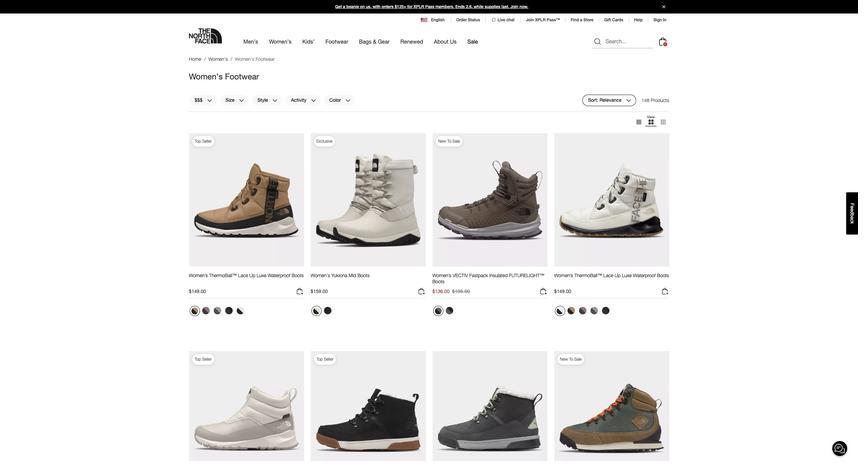 Task type: describe. For each thing, give the bounding box(es) containing it.
get a beanie on us, with orders $125+ for xplr pass members. ends 2.6, while supplies last. join now.
[[335, 4, 528, 9]]

4 $choose color$ option group from the left
[[554, 305, 612, 319]]

$149.00 for "$149.00" dropdown button for 1st the tnf black/asphalt grey 'image' from the left
[[189, 289, 206, 294]]

2 women's thermoball™ lace up luxe waterproof boots image from the left
[[554, 133, 669, 267]]

fastpack
[[469, 273, 488, 278]]

sign in
[[654, 18, 666, 22]]

size button
[[220, 95, 249, 106]]

with
[[373, 4, 380, 9]]

vectiv
[[453, 273, 468, 278]]

b
[[850, 214, 855, 217]]

f e e d b a c k
[[850, 203, 855, 224]]

women's yukiona mid boots
[[311, 273, 370, 278]]

live chat
[[498, 18, 515, 22]]

women's vectiv fastpack insulated futurelight™ boots
[[432, 273, 544, 284]]

order status
[[456, 18, 480, 22]]

$choose color$ option group for exclusive
[[311, 305, 334, 319]]

$149.00 for "$149.00" dropdown button corresponding to meld grey/vanadis grey image
[[554, 289, 571, 294]]

boots inside women's yukiona mid boots button
[[357, 273, 370, 278]]

2 tnf black/asphalt grey radio from the left
[[600, 305, 611, 316]]

2 vertical spatial footwear
[[225, 72, 259, 81]]

footwear link
[[325, 32, 348, 51]]

home / women's / women's footwear
[[189, 56, 275, 62]]

men's
[[243, 38, 258, 45]]

close image
[[659, 5, 668, 8]]

almond butter/tnf black image
[[567, 307, 575, 315]]

status
[[468, 18, 480, 22]]

Vintage White/TNF Black radio
[[311, 306, 321, 316]]

cards
[[612, 18, 623, 22]]

0 vertical spatial footwear
[[325, 38, 348, 45]]

0 vertical spatial sale
[[467, 38, 478, 45]]

$195.00
[[452, 289, 470, 294]]

1 meld grey/vanadis grey radio from the left
[[212, 305, 223, 316]]

color button
[[324, 95, 355, 106]]

gardenia white/tnf black image for rightmost gardenia white/tnf black option
[[557, 308, 563, 315]]

us,
[[366, 4, 371, 9]]

find a store link
[[571, 18, 593, 22]]

tnf black/tnf black image
[[324, 307, 331, 315]]

a for beanie
[[343, 4, 345, 9]]

size
[[226, 97, 234, 103]]

k
[[850, 222, 855, 224]]

style button
[[252, 95, 283, 106]]

pass
[[425, 4, 434, 9]]

sign
[[654, 18, 662, 22]]

0 horizontal spatial women's link
[[208, 56, 228, 62]]

english
[[431, 18, 445, 22]]

$149.00 button for 1st the tnf black/asphalt grey 'image' from the left
[[189, 288, 304, 299]]

beanie
[[346, 4, 359, 9]]

bipartisan brown/tnf black image
[[435, 308, 442, 315]]

1 tnf black/asphalt grey radio from the left
[[223, 305, 234, 316]]

on
[[360, 4, 365, 9]]

fawn grey/asphalt grey image for fawn grey/asphalt grey radio
[[579, 307, 586, 315]]

1
[[664, 42, 666, 46]]

0 horizontal spatial gardenia white/tnf black radio
[[235, 305, 246, 316]]

almond butter/tnf black image
[[191, 308, 198, 315]]

1 / from the left
[[204, 56, 206, 62]]

join xplr pass™
[[526, 18, 560, 22]]

style
[[257, 97, 268, 103]]

Fawn Grey/Asphalt Grey radio
[[577, 305, 588, 316]]

to for "women's vectiv fastpack insulated futurelight™ boots" image
[[447, 139, 451, 144]]

new for women's back-to-berkeley iv textile waterproof boots image
[[560, 357, 568, 362]]

activity
[[291, 97, 306, 103]]

Search search field
[[592, 35, 653, 48]]

$149.00 button for meld grey/vanadis grey image
[[554, 288, 669, 299]]

1 link
[[657, 36, 668, 47]]

exclusive
[[316, 139, 332, 144]]

us
[[450, 38, 457, 45]]

meld grey/vanadis grey image
[[590, 307, 598, 315]]

live chat button
[[491, 17, 515, 23]]

women's vectiv fastpack insulated futurelight™ boots image
[[432, 133, 547, 267]]

in
[[663, 18, 666, 22]]

1 horizontal spatial xplr
[[535, 18, 546, 22]]

sort: relevance button
[[582, 95, 636, 106]]

Bipartisan Brown/TNF Black radio
[[433, 306, 443, 316]]

2 meld grey/vanadis grey radio from the left
[[589, 305, 599, 316]]

a for store
[[580, 18, 582, 22]]

home
[[189, 56, 201, 62]]

vintage white/tnf black image
[[313, 308, 320, 315]]

last.
[[502, 4, 509, 9]]

sort: relevance
[[588, 97, 622, 103]]

148 products
[[642, 97, 669, 103]]

insulated
[[489, 273, 508, 278]]

get a beanie on us, with orders $125+ for xplr pass members. ends 2.6, while supplies last. join now. link
[[0, 0, 858, 14]]

women's back-to-berkeley iv textile waterproof boots image
[[554, 351, 669, 461]]

new to sale for "women's vectiv fastpack insulated futurelight™ boots" image
[[438, 139, 460, 144]]

now.
[[519, 4, 528, 9]]

d
[[850, 211, 855, 214]]

luxe for meld grey/vanadis grey image
[[622, 273, 632, 278]]

$159.00 button
[[311, 288, 426, 299]]

get
[[335, 4, 342, 9]]

luxe for 1st the tnf black/asphalt grey 'image' from the left
[[257, 273, 266, 278]]

f e e d b a c k button
[[846, 192, 858, 235]]

gift cards
[[604, 18, 623, 22]]

chat
[[506, 18, 515, 22]]

women's yukiona mid boots image
[[311, 133, 426, 267]]

sale for "women's vectiv fastpack insulated futurelight™ boots" image
[[452, 139, 460, 144]]

find
[[571, 18, 579, 22]]

1 women's thermoball™ lace up luxe waterproof boots image from the left
[[189, 133, 304, 267]]

color
[[329, 97, 341, 103]]

lace for almond butter/tnf black option
[[603, 273, 613, 278]]

help link
[[634, 18, 643, 22]]

pass™
[[547, 18, 560, 22]]

bags & gear
[[359, 38, 390, 45]]

orders
[[382, 4, 394, 9]]

lace for fawn grey/asphalt grey option
[[238, 273, 248, 278]]

renewed
[[400, 38, 423, 45]]

$$$ button
[[189, 95, 217, 106]]

women's footwear
[[189, 72, 259, 81]]

$choose color$ option group for top seller
[[189, 305, 246, 319]]

c
[[850, 219, 855, 222]]

1 tnf black/asphalt grey image from the left
[[225, 307, 233, 315]]

supplies
[[485, 4, 500, 9]]

fawn grey/asphalt grey image for fawn grey/asphalt grey option
[[202, 307, 210, 315]]

148 products status
[[642, 95, 669, 106]]

thermoball™ for almond butter/tnf black option
[[574, 273, 602, 278]]



Task type: locate. For each thing, give the bounding box(es) containing it.
TNF Black/TNF Black radio
[[322, 305, 333, 316]]

2 horizontal spatial a
[[850, 217, 855, 219]]

search all image
[[593, 37, 602, 46]]

kids' link
[[302, 32, 315, 51]]

gift cards link
[[604, 18, 623, 22]]

sale link
[[467, 32, 478, 51]]

0 horizontal spatial women's thermoball™ lace up luxe waterproof boots image
[[189, 133, 304, 267]]

$149.00 up almond butter/tnf black option
[[554, 289, 571, 294]]

futurelight™
[[509, 273, 544, 278]]

women's thermoball™ lace up luxe waterproof boots button for meld grey/vanadis grey image
[[554, 273, 669, 285]]

1 horizontal spatial tnf black/asphalt grey radio
[[600, 305, 611, 316]]

1 vertical spatial women's link
[[208, 56, 228, 62]]

148
[[642, 97, 649, 103]]

women's link
[[269, 32, 292, 51], [208, 56, 228, 62]]

1 up from the left
[[249, 273, 255, 278]]

sale for women's back-to-berkeley iv textile waterproof boots image
[[574, 357, 582, 362]]

Almond Butter/TNF Black radio
[[190, 306, 200, 316]]

women's
[[189, 273, 208, 278], [432, 273, 451, 278], [554, 273, 573, 278]]

0 horizontal spatial women's thermoball™ lace up luxe waterproof boots
[[189, 273, 304, 278]]

1 vertical spatial xplr
[[535, 18, 546, 22]]

0 horizontal spatial join
[[510, 4, 518, 9]]

1 horizontal spatial thermoball™
[[574, 273, 602, 278]]

footwear right kids'
[[325, 38, 348, 45]]

1 horizontal spatial women's link
[[269, 32, 292, 51]]

0 horizontal spatial fawn grey/asphalt grey image
[[202, 307, 210, 315]]

2 $149.00 from the left
[[554, 289, 571, 294]]

fawn grey/asphalt grey image right almond butter/tnf black option
[[579, 307, 586, 315]]

$125+
[[395, 4, 406, 9]]

$choose color$ option group
[[189, 305, 246, 319], [311, 305, 334, 319], [432, 305, 455, 319], [554, 305, 612, 319]]

view list box
[[633, 115, 669, 129]]

$choose color$ option group for new to sale
[[432, 305, 455, 319]]

products
[[651, 97, 669, 103]]

1 $149.00 button from the left
[[189, 288, 304, 299]]

xplr
[[414, 4, 424, 9], [535, 18, 546, 22]]

2 waterproof from the left
[[633, 273, 656, 278]]

waterproof for fawn grey/asphalt grey option
[[268, 273, 290, 278]]

boots inside 'women's vectiv fastpack insulated futurelight™ boots'
[[432, 279, 445, 284]]

1 horizontal spatial $149.00
[[554, 289, 571, 294]]

0 horizontal spatial a
[[343, 4, 345, 9]]

relevance
[[600, 97, 622, 103]]

0 horizontal spatial to
[[447, 139, 451, 144]]

0 horizontal spatial thermoball™
[[209, 273, 237, 278]]

renewed link
[[400, 32, 423, 51]]

1 horizontal spatial women's thermoball™ lace up luxe waterproof boots button
[[554, 273, 669, 285]]

women's for women's yukiona mid boots
[[311, 273, 330, 278]]

0 horizontal spatial sale
[[452, 139, 460, 144]]

women's yukiona mid boots button
[[311, 273, 370, 285]]

2 up from the left
[[615, 273, 621, 278]]

1 vertical spatial to
[[569, 357, 573, 362]]

join down now.
[[526, 18, 534, 22]]

0 horizontal spatial luxe
[[257, 273, 266, 278]]

new for "women's vectiv fastpack insulated futurelight™ boots" image
[[438, 139, 446, 144]]

0 horizontal spatial waterproof
[[268, 273, 290, 278]]

about us link
[[434, 32, 457, 51]]

fawn grey/asphalt grey image inside option
[[202, 307, 210, 315]]

1 $149.00 from the left
[[189, 289, 206, 294]]

3 $choose color$ option group from the left
[[432, 305, 455, 319]]

1 women's sierra mid lace waterproof boots image from the left
[[311, 351, 426, 461]]

mid
[[349, 273, 356, 278]]

luxe
[[257, 273, 266, 278], [622, 273, 632, 278]]

Almond Butter/TNF Black radio
[[566, 305, 576, 316]]

2 women's thermoball™ lace up luxe waterproof boots button from the left
[[554, 273, 669, 285]]

up for 1st "$choose color$" option group from the right
[[615, 273, 621, 278]]

2 women's from the left
[[432, 273, 451, 278]]

0 vertical spatial new
[[438, 139, 446, 144]]

1 horizontal spatial gardenia white/tnf black image
[[557, 308, 563, 315]]

1 horizontal spatial a
[[580, 18, 582, 22]]

1 thermoball™ from the left
[[209, 273, 237, 278]]

tnf black/asphalt grey radio right meld grey/vanadis grey icon
[[223, 305, 234, 316]]

order
[[456, 18, 467, 22]]

0 horizontal spatial /
[[204, 56, 206, 62]]

up for "$choose color$" option group related to top seller
[[249, 273, 255, 278]]

women's link up women's footwear
[[208, 56, 228, 62]]

2 thermoball™ from the left
[[574, 273, 602, 278]]

$149.00 up almond butter/tnf black radio
[[189, 289, 206, 294]]

a
[[343, 4, 345, 9], [580, 18, 582, 22], [850, 217, 855, 219]]

the north face home page image
[[189, 28, 222, 44]]

Fawn Grey/Asphalt Grey radio
[[200, 305, 211, 316]]

gardenia white/tnf black image for leftmost gardenia white/tnf black option
[[237, 307, 244, 315]]

2 tnf black/asphalt grey image from the left
[[602, 307, 609, 315]]

about
[[434, 38, 448, 45]]

activity button
[[285, 95, 321, 106]]

women's sierra mid lace waterproof boots image
[[311, 351, 426, 461], [432, 351, 547, 461]]

1 horizontal spatial waterproof
[[633, 273, 656, 278]]

1 vertical spatial a
[[580, 18, 582, 22]]

join xplr pass™ link
[[526, 18, 560, 22]]

to
[[447, 139, 451, 144], [569, 357, 573, 362]]

1 vertical spatial footwear
[[256, 56, 275, 62]]

1 vertical spatial new to sale
[[560, 357, 582, 362]]

english link
[[421, 17, 445, 23]]

2 fawn grey/asphalt grey image from the left
[[579, 307, 586, 315]]

women's link left kids' "link" on the top
[[269, 32, 292, 51]]

0 horizontal spatial gardenia white/tnf black image
[[237, 307, 244, 315]]

1 luxe from the left
[[257, 273, 266, 278]]

footwear down "men's" link
[[256, 56, 275, 62]]

xplr right for
[[414, 4, 424, 9]]

store
[[583, 18, 593, 22]]

top seller for first women's thermoball™ lace up luxe waterproof boots image from left
[[195, 139, 212, 144]]

fawn grey/asphalt grey image
[[202, 307, 210, 315], [579, 307, 586, 315]]

$159.00
[[311, 289, 328, 294]]

1 horizontal spatial women's thermoball™ lace up luxe waterproof boots image
[[554, 133, 669, 267]]

women's down home
[[189, 72, 223, 81]]

fawn grey/asphalt grey image inside radio
[[579, 307, 586, 315]]

a right get
[[343, 4, 345, 9]]

women's footwear element
[[235, 56, 275, 62]]

Meld Grey/Vanadis Grey radio
[[212, 305, 223, 316], [589, 305, 599, 316]]

1 $choose color$ option group from the left
[[189, 305, 246, 319]]

gardenia white/tnf black radio right meld grey/vanadis grey icon
[[235, 305, 246, 316]]

members.
[[436, 4, 454, 9]]

0 horizontal spatial up
[[249, 273, 255, 278]]

sign in button
[[654, 18, 666, 22]]

0 vertical spatial to
[[447, 139, 451, 144]]

2 / from the left
[[231, 56, 232, 62]]

women's for women's footwear
[[189, 72, 223, 81]]

0 vertical spatial join
[[510, 4, 518, 9]]

women's inside 'women's vectiv fastpack insulated futurelight™ boots'
[[432, 273, 451, 278]]

$149.00
[[189, 289, 206, 294], [554, 289, 571, 294]]

1 women's from the left
[[189, 273, 208, 278]]

xplr left pass™
[[535, 18, 546, 22]]

top
[[195, 139, 201, 144], [195, 357, 201, 362], [316, 357, 323, 362]]

1 horizontal spatial join
[[526, 18, 534, 22]]

1 horizontal spatial $149.00 button
[[554, 288, 669, 299]]

order status link
[[456, 18, 480, 22]]

women's thermoball™ lace up luxe waterproof boots image
[[189, 133, 304, 267], [554, 133, 669, 267]]

fawn grey/asphalt grey image right almond butter/tnf black radio
[[202, 307, 210, 315]]

1 horizontal spatial luxe
[[622, 273, 632, 278]]

Gardenia White/TNF Black radio
[[235, 305, 246, 316], [555, 306, 565, 316]]

1 horizontal spatial new to sale
[[560, 357, 582, 362]]

2 women's sierra mid lace waterproof boots image from the left
[[432, 351, 547, 461]]

women's for new
[[432, 273, 451, 278]]

live
[[498, 18, 505, 22]]

2 horizontal spatial women's
[[554, 273, 573, 278]]

ends
[[455, 4, 465, 9]]

2 luxe from the left
[[622, 273, 632, 278]]

1 vertical spatial join
[[526, 18, 534, 22]]

1 e from the top
[[850, 206, 855, 209]]

waterproof for almond butter/tnf black option
[[633, 273, 656, 278]]

for
[[407, 4, 412, 9]]

gardenia white/tnf black radio left almond butter/tnf black option
[[555, 306, 565, 316]]

footwear down home / women's / women's footwear
[[225, 72, 259, 81]]

1 horizontal spatial to
[[569, 357, 573, 362]]

home link
[[189, 56, 201, 62]]

1 horizontal spatial lace
[[603, 273, 613, 278]]

1 horizontal spatial women's sierra mid lace waterproof boots image
[[432, 351, 547, 461]]

1 vertical spatial new
[[560, 357, 568, 362]]

women's for women's
[[269, 38, 292, 45]]

boots
[[292, 273, 304, 278], [357, 273, 370, 278], [657, 273, 669, 278], [432, 279, 445, 284]]

2 women's thermoball™ lace up luxe waterproof boots from the left
[[554, 273, 669, 278]]

/ up women's footwear
[[231, 56, 232, 62]]

$$$
[[195, 97, 203, 103]]

gardenia white/tnf black image right meld grey/vanadis grey icon
[[237, 307, 244, 315]]

2.6,
[[466, 4, 473, 9]]

gardenia white/tnf black image left almond butter/tnf black option
[[557, 308, 563, 315]]

0 horizontal spatial new to sale
[[438, 139, 460, 144]]

0 horizontal spatial tnf black/asphalt grey image
[[225, 307, 233, 315]]

1 women's thermoball™ lace up luxe waterproof boots from the left
[[189, 273, 304, 278]]

1 horizontal spatial up
[[615, 273, 621, 278]]

0 horizontal spatial women's
[[189, 273, 208, 278]]

&
[[373, 38, 376, 45]]

help
[[634, 18, 643, 22]]

0 vertical spatial women's link
[[269, 32, 292, 51]]

women's thermoball™ lace up luxe waterproof boots button for 1st the tnf black/asphalt grey 'image' from the left
[[189, 273, 304, 285]]

women's up the $159.00
[[311, 273, 330, 278]]

women's thermoball™ lace up luxe waterproof boots for "$choose color$" option group related to top seller
[[189, 273, 304, 278]]

women's vectiv fastpack insulated futurelight™ boots button
[[432, 273, 547, 285]]

new
[[438, 139, 446, 144], [560, 357, 568, 362]]

2 $choose color$ option group from the left
[[311, 305, 334, 319]]

e up 'd'
[[850, 206, 855, 209]]

bags & gear link
[[359, 32, 390, 51]]

tnf black/asphalt grey image
[[225, 307, 233, 315], [602, 307, 609, 315]]

0 vertical spatial xplr
[[414, 4, 424, 9]]

meld grey/vanadis grey image
[[214, 307, 221, 315]]

1 women's thermoball™ lace up luxe waterproof boots button from the left
[[189, 273, 304, 285]]

TNF Black/Vanadis Grey radio
[[444, 305, 455, 316]]

top for the women's thermoball™ progressive zip ii waterproof boots image
[[195, 357, 201, 362]]

new to sale
[[438, 139, 460, 144], [560, 357, 582, 362]]

join
[[510, 4, 518, 9], [526, 18, 534, 22]]

join right last.
[[510, 4, 518, 9]]

1 fawn grey/asphalt grey image from the left
[[202, 307, 210, 315]]

1 horizontal spatial women's
[[432, 273, 451, 278]]

to for women's back-to-berkeley iv textile waterproof boots image
[[569, 357, 573, 362]]

women's inside women's yukiona mid boots button
[[311, 273, 330, 278]]

women's left kids'
[[269, 38, 292, 45]]

2 vertical spatial sale
[[574, 357, 582, 362]]

women's thermoball™ progressive zip ii waterproof boots image
[[189, 351, 304, 461]]

1 horizontal spatial sale
[[467, 38, 478, 45]]

while
[[474, 4, 484, 9]]

women's thermoball™ lace up luxe waterproof boots for 1st "$choose color$" option group from the right
[[554, 273, 669, 278]]

2 e from the top
[[850, 209, 855, 211]]

thermoball™ for fawn grey/asphalt grey option
[[209, 273, 237, 278]]

e
[[850, 206, 855, 209], [850, 209, 855, 211]]

top seller for the women's thermoball™ progressive zip ii waterproof boots image
[[195, 357, 212, 362]]

/ right home link
[[204, 56, 206, 62]]

tnf black/asphalt grey image right meld grey/vanadis grey icon
[[225, 307, 233, 315]]

gear
[[378, 38, 390, 45]]

3 women's from the left
[[554, 273, 573, 278]]

meld grey/vanadis grey radio right fawn grey/asphalt grey option
[[212, 305, 223, 316]]

top for first women's thermoball™ lace up luxe waterproof boots image from left
[[195, 139, 201, 144]]

f
[[850, 203, 855, 206]]

1 horizontal spatial tnf black/asphalt grey image
[[602, 307, 609, 315]]

/
[[204, 56, 206, 62], [231, 56, 232, 62]]

1 horizontal spatial /
[[231, 56, 232, 62]]

2 lace from the left
[[603, 273, 613, 278]]

meld grey/vanadis grey radio right fawn grey/asphalt grey radio
[[589, 305, 599, 316]]

tnf black/asphalt grey radio right meld grey/vanadis grey image
[[600, 305, 611, 316]]

1 horizontal spatial gardenia white/tnf black radio
[[555, 306, 565, 316]]

1 horizontal spatial fawn grey/asphalt grey image
[[579, 307, 586, 315]]

women's thermoball™ lace up luxe waterproof boots button
[[189, 273, 304, 285], [554, 273, 669, 285]]

1 horizontal spatial new
[[560, 357, 568, 362]]

2 $149.00 button from the left
[[554, 288, 669, 299]]

0 horizontal spatial new
[[438, 139, 446, 144]]

a inside button
[[850, 217, 855, 219]]

women's down "men's" link
[[235, 56, 254, 62]]

$149.00 button
[[189, 288, 304, 299], [554, 288, 669, 299]]

1 vertical spatial sale
[[452, 139, 460, 144]]

2 vertical spatial a
[[850, 217, 855, 219]]

0 horizontal spatial meld grey/vanadis grey radio
[[212, 305, 223, 316]]

find a store
[[571, 18, 593, 22]]

0 vertical spatial a
[[343, 4, 345, 9]]

gardenia white/tnf black image
[[237, 307, 244, 315], [557, 308, 563, 315]]

new to sale for women's back-to-berkeley iv textile waterproof boots image
[[560, 357, 582, 362]]

0 horizontal spatial women's sierra mid lace waterproof boots image
[[311, 351, 426, 461]]

0 horizontal spatial women's thermoball™ lace up luxe waterproof boots button
[[189, 273, 304, 285]]

gift
[[604, 18, 611, 22]]

men's link
[[243, 32, 258, 51]]

2 horizontal spatial sale
[[574, 357, 582, 362]]

0 horizontal spatial $149.00 button
[[189, 288, 304, 299]]

1 horizontal spatial women's thermoball™ lace up luxe waterproof boots
[[554, 273, 669, 278]]

e up b
[[850, 209, 855, 211]]

a right find
[[580, 18, 582, 22]]

0 horizontal spatial lace
[[238, 273, 248, 278]]

up
[[249, 273, 255, 278], [615, 273, 621, 278]]

view button
[[645, 115, 657, 129]]

top seller
[[195, 139, 212, 144], [195, 357, 212, 362], [316, 357, 333, 362]]

sale
[[467, 38, 478, 45], [452, 139, 460, 144], [574, 357, 582, 362]]

1 waterproof from the left
[[268, 273, 290, 278]]

bags
[[359, 38, 371, 45]]

kids'
[[302, 38, 315, 45]]

0 vertical spatial new to sale
[[438, 139, 460, 144]]

yukiona
[[331, 273, 347, 278]]

0 horizontal spatial tnf black/asphalt grey radio
[[223, 305, 234, 316]]

tnf black/asphalt grey image right meld grey/vanadis grey image
[[602, 307, 609, 315]]

women's up women's footwear
[[208, 56, 228, 62]]

view
[[647, 115, 655, 119]]

women's for top
[[189, 273, 208, 278]]

tnf black/vanadis grey image
[[446, 307, 453, 315]]

waterproof
[[268, 273, 290, 278], [633, 273, 656, 278]]

0 horizontal spatial $149.00
[[189, 289, 206, 294]]

0 horizontal spatial xplr
[[414, 4, 424, 9]]

TNF Black/Asphalt Grey radio
[[223, 305, 234, 316], [600, 305, 611, 316]]

1 horizontal spatial meld grey/vanadis grey radio
[[589, 305, 599, 316]]

$136.00
[[432, 289, 450, 294]]

a up k
[[850, 217, 855, 219]]

sort:
[[588, 97, 598, 103]]

1 lace from the left
[[238, 273, 248, 278]]



Task type: vqa. For each thing, say whether or not it's contained in the screenshot.
To associated with Women'S Vectiv Fastpack Insulated Futurelight™ Boots "image"
yes



